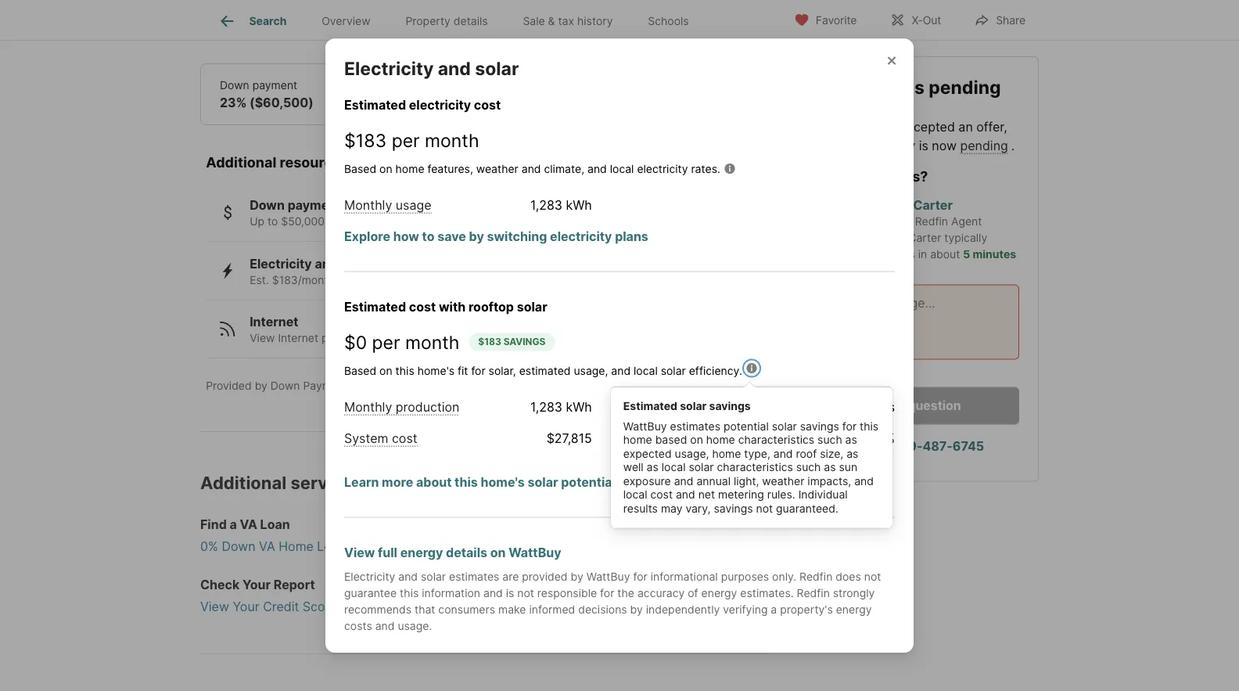 Task type: locate. For each thing, give the bounding box(es) containing it.
2 kwh from the top
[[566, 399, 592, 414]]

view inside electricity and solar dialog
[[344, 545, 375, 560]]

1 vertical spatial energy
[[702, 586, 738, 599]]

redfin down tami carter link
[[915, 215, 949, 228]]

and left roof
[[774, 447, 793, 460]]

recommends
[[344, 602, 412, 616]]

1 monthly from the top
[[344, 197, 392, 212]]

save
[[438, 228, 466, 244], [341, 273, 365, 286]]

1,283 kwh down climate,
[[531, 197, 592, 212]]

payment inside the down payment 23% ($60,500)
[[253, 78, 298, 92]]

potential
[[724, 419, 769, 433], [561, 474, 616, 489]]

0 vertical spatial energy
[[400, 545, 443, 560]]

is down are
[[506, 586, 514, 599]]

1 vertical spatial electricity
[[250, 256, 312, 271]]

this up that
[[400, 586, 419, 599]]

0 horizontal spatial save
[[341, 273, 365, 286]]

1 vertical spatial wattbuy
[[509, 545, 562, 560]]

view inside check your report view your credit score
[[200, 599, 229, 614]]

1 based from the top
[[344, 162, 377, 175]]

home
[[856, 76, 906, 98], [396, 162, 425, 175], [514, 331, 543, 345], [624, 433, 652, 446], [707, 433, 735, 446], [713, 447, 741, 460]]

2 1,283 kwh from the top
[[531, 399, 592, 414]]

redfin inside "tami carter dallas redfin agent"
[[915, 215, 949, 228]]

this
[[840, 138, 861, 153], [492, 331, 511, 345], [396, 364, 415, 377], [860, 419, 879, 433], [455, 474, 478, 489], [400, 586, 419, 599]]

payment up $50,000
[[288, 198, 342, 213]]

1 vertical spatial redfin
[[800, 570, 833, 583]]

1 horizontal spatial plans
[[615, 228, 649, 244]]

additional resources
[[206, 153, 349, 171]]

0 horizontal spatial with
[[397, 273, 419, 286]]

1 horizontal spatial estimates
[[670, 419, 721, 433]]

1 vertical spatial such
[[797, 460, 821, 474]]

based for based on home features, weather and climate, and local electricity rates.
[[344, 162, 377, 175]]

1 vertical spatial kwh
[[566, 399, 592, 414]]

characteristics
[[739, 433, 815, 446], [717, 460, 794, 474]]

kwh for monthly production
[[566, 399, 592, 414]]

estimated
[[344, 97, 406, 113], [344, 299, 406, 314], [624, 399, 678, 413]]

available up explore
[[328, 215, 373, 228]]

replies
[[881, 248, 915, 261]]

0 vertical spatial about
[[931, 248, 961, 261]]

for inside internet view internet plans and providers available for this home
[[475, 331, 489, 345]]

487-
[[923, 438, 953, 454]]

month up features,
[[425, 129, 479, 151]]

a down 'estimates.'
[[771, 602, 777, 616]]

available inside down payment assistance up to $50,000 available from 20 programs
[[328, 215, 373, 228]]

quote
[[384, 538, 420, 554]]

by up "responsible"
[[571, 570, 584, 583]]

1 horizontal spatial view
[[250, 331, 275, 345]]

1 vertical spatial details
[[446, 545, 488, 560]]

to inside electricity and solar dialog
[[422, 228, 435, 244]]

weather inside estimated solar savings wattbuy estimates potential solar savings for this home based on home characteristics such as expected usage, home type, and roof size, as well as local solar characteristics such as sun exposure and annual light, weather impacts, and local cost and net metering rules. individual results may vary, savings not guaranteed.
[[763, 474, 805, 487]]

electricity down price
[[409, 97, 471, 113]]

and down sun
[[855, 474, 874, 487]]

0 horizontal spatial rooftop
[[422, 273, 460, 286]]

electricity for electricity and solar estimates are provided by wattbuy for informational purposes only. redfin does not guarantee this information and is not responsible for the accuracy of energy estimates. redfin strongly recommends that consumers make informed decisions by independently verifying a property's energy costs and usage.
[[344, 570, 395, 583]]

metering
[[718, 488, 764, 501]]

details up information
[[446, 545, 488, 560]]

$183 up solar,
[[478, 336, 502, 347]]

seller
[[840, 119, 872, 134]]

search
[[249, 14, 287, 28]]

$183  per month
[[344, 129, 479, 151]]

va left loan
[[240, 517, 257, 532]]

va down loan
[[259, 538, 275, 554]]

1 vertical spatial 1,283
[[531, 399, 563, 414]]

0 vertical spatial per
[[392, 129, 420, 151]]

1 horizontal spatial va
[[259, 538, 275, 554]]

0 vertical spatial $183
[[344, 129, 387, 151]]

1 horizontal spatial to
[[422, 228, 435, 244]]

based for based on this home's fit for solar, estimated usage, and local solar efficiency.
[[344, 364, 377, 377]]

cost up internet view internet plans and providers available for this home
[[409, 299, 436, 314]]

down inside the down payment 23% ($60,500)
[[220, 78, 249, 92]]

carter up agent
[[914, 197, 953, 213]]

solar up annual
[[689, 460, 714, 474]]

0 vertical spatial internet
[[250, 314, 299, 329]]

characteristics up type,
[[739, 433, 815, 446]]

Write a message... text field
[[827, 294, 1006, 350]]

0 vertical spatial electricity
[[344, 57, 434, 79]]

energy needs met link
[[647, 430, 755, 446]]

0 vertical spatial estimated
[[344, 97, 406, 113]]

2 advertisement from the top
[[619, 581, 684, 592]]

1 vertical spatial usage,
[[675, 447, 709, 460]]

savings
[[504, 336, 546, 347], [709, 399, 751, 413], [800, 419, 840, 433], [714, 501, 753, 515]]

view up the provided
[[250, 331, 275, 345]]

and down are
[[484, 586, 503, 599]]

down inside 'find a va loan 0% down va home loans: get quote'
[[222, 538, 256, 554]]

0 horizontal spatial va
[[240, 517, 257, 532]]

about
[[931, 248, 961, 261], [416, 474, 452, 489]]

switching
[[487, 228, 547, 244]]

0 vertical spatial plans
[[615, 228, 649, 244]]

details inside electricity and solar dialog
[[446, 545, 488, 560]]

this inside the seller has accepted an offer, and this property is now
[[840, 138, 861, 153]]

1 horizontal spatial with
[[439, 299, 466, 314]]

redfin up property's
[[797, 586, 830, 599]]

homeowners' insurance link
[[219, 21, 361, 36]]

save down explore
[[341, 273, 365, 286]]

system
[[344, 430, 389, 446]]

1,283 down based on home features, weather and climate, and local electricity rates.
[[531, 197, 563, 212]]

$0
[[344, 331, 367, 353]]

2 vertical spatial wattbuy
[[587, 570, 630, 583]]

per for $0
[[372, 331, 400, 353]]

about inside electricity and solar dialog
[[416, 474, 452, 489]]

weather up rules.
[[763, 474, 805, 487]]

and down the fit
[[455, 379, 475, 392]]

resource,
[[352, 379, 403, 392]]

2 based from the top
[[344, 364, 377, 377]]

0 vertical spatial your
[[243, 577, 271, 592]]

0 vertical spatial carter
[[914, 197, 953, 213]]

a inside "ask a question" 'button'
[[898, 398, 905, 413]]

1 advertisement from the top
[[619, 521, 684, 532]]

1 horizontal spatial rooftop
[[469, 299, 514, 314]]

available
[[328, 215, 373, 228], [426, 331, 472, 345]]

rooftop inside electricity and solar est. $183/month, save                  $183 with rooftop solar
[[422, 273, 460, 286]]

monthly for monthly usage
[[344, 197, 392, 212]]

1 vertical spatial payment
[[288, 198, 342, 213]]

for up solar,
[[475, 331, 489, 345]]

potential down the $27,815
[[561, 474, 616, 489]]

have questions?
[[814, 167, 929, 185]]

1 vertical spatial estimates
[[449, 570, 500, 583]]

to
[[268, 215, 278, 228], [422, 228, 435, 244]]

home
[[377, 78, 408, 92], [279, 538, 314, 554]]

tami for tami carter typically replies in about
[[881, 231, 906, 244]]

0 vertical spatial with
[[397, 273, 419, 286]]

electricity left rates.
[[637, 162, 688, 175]]

electricity for electricity and solar
[[344, 57, 434, 79]]

0 vertical spatial 1,283 kwh
[[531, 197, 592, 212]]

x-
[[912, 14, 923, 27]]

1 kwh from the top
[[566, 197, 592, 212]]

1 vertical spatial additional
[[200, 472, 287, 493]]

a inside 'find a va loan 0% down va home loans: get quote'
[[230, 517, 237, 532]]

1 1,283 kwh from the top
[[531, 197, 592, 212]]

0 vertical spatial va
[[240, 517, 257, 532]]

payment for 23%
[[253, 78, 298, 92]]

2 monthly from the top
[[344, 399, 392, 414]]

0 horizontal spatial plans
[[322, 331, 349, 345]]

2 vertical spatial electricity
[[550, 228, 612, 244]]

month for $0  per month
[[405, 331, 460, 353]]

home up expected
[[624, 433, 652, 446]]

payment inside down payment assistance up to $50,000 available from 20 programs
[[288, 198, 342, 213]]

1 vertical spatial not
[[865, 570, 882, 583]]

tami inside "tami carter dallas redfin agent"
[[881, 197, 911, 213]]

save inside electricity and solar est. $183/month, save                  $183 with rooftop solar
[[341, 273, 365, 286]]

2 vertical spatial electricity
[[344, 570, 395, 583]]

$0  per month
[[344, 331, 460, 353]]

for inside estimated solar savings wattbuy estimates potential solar savings for this home based on home characteristics such as expected usage, home type, and roof size, as well as local solar characteristics such as sun exposure and annual light, weather impacts, and local cost and net metering rules. individual results may vary, savings not guaranteed.
[[843, 419, 857, 433]]

pending .
[[961, 138, 1015, 153]]

0 horizontal spatial a
[[230, 517, 237, 532]]

and left providers
[[352, 331, 372, 345]]

2 horizontal spatial not
[[865, 570, 882, 583]]

schools tab
[[631, 2, 707, 40]]

is inside electricity and solar estimates are provided by wattbuy for informational purposes only. redfin does not guarantee this information and is not responsible for the accuracy of energy estimates. redfin strongly recommends that consumers make informed decisions by independently verifying a property's energy costs and usage.
[[506, 586, 514, 599]]

tami down dallas
[[881, 231, 906, 244]]

1 vertical spatial plans
[[322, 331, 349, 345]]

1 horizontal spatial about
[[931, 248, 961, 261]]

2 vertical spatial not
[[518, 586, 534, 599]]

0 horizontal spatial weather
[[476, 162, 519, 175]]

0 vertical spatial pending
[[929, 76, 1001, 98]]

payment for assistance
[[288, 198, 342, 213]]

0 vertical spatial kwh
[[566, 197, 592, 212]]

type,
[[745, 447, 771, 460]]

electricity inside electricity and solar estimates are provided by wattbuy for informational purposes only. redfin does not guarantee this information and is not responsible for the accuracy of energy estimates. redfin strongly recommends that consumers make informed decisions by independently verifying a property's energy costs and usage.
[[344, 570, 395, 583]]

estimates inside estimated solar savings wattbuy estimates potential solar savings for this home based on home characteristics such as expected usage, home type, and roof size, as well as local solar characteristics such as sun exposure and annual light, weather impacts, and local cost and net metering rules. individual results may vary, savings not guaranteed.
[[670, 419, 721, 433]]

is
[[910, 76, 925, 98], [919, 138, 929, 153], [506, 586, 514, 599]]

your up credit
[[243, 577, 271, 592]]

1 horizontal spatial potential
[[724, 419, 769, 433]]

monthly up the from on the top of the page
[[344, 197, 392, 212]]

view full energy details on wattbuy link
[[344, 545, 562, 560]]

1,283 kwh for monthly usage
[[531, 197, 592, 212]]

x-out button
[[877, 4, 955, 36]]

on right based
[[691, 433, 703, 446]]

find
[[200, 517, 227, 532]]

0 horizontal spatial energy
[[400, 545, 443, 560]]

electricity inside electricity and solar est. $183/month, save                  $183 with rooftop solar
[[250, 256, 312, 271]]

0 horizontal spatial potential
[[561, 474, 616, 489]]

and up vary,
[[676, 488, 696, 501]]

provided by down payment resource, wattbuy, and allconnect
[[206, 379, 534, 392]]

decisions
[[578, 602, 627, 616]]

1 vertical spatial month
[[405, 331, 460, 353]]

the
[[618, 586, 635, 599]]

usage, down the energy needs met link
[[675, 447, 709, 460]]

home inside internet view internet plans and providers available for this home
[[514, 331, 543, 345]]

0 vertical spatial 1,283
[[531, 197, 563, 212]]

and up $183/month,
[[315, 256, 338, 271]]

0 vertical spatial estimates
[[670, 419, 721, 433]]

additional for additional services
[[200, 472, 287, 493]]

1 vertical spatial rooftop
[[469, 299, 514, 314]]

by down the
[[630, 602, 643, 616]]

this down 13 years
[[860, 419, 879, 433]]

details inside tab
[[454, 14, 488, 28]]

per
[[392, 129, 420, 151], [372, 331, 400, 353]]

home's
[[418, 364, 455, 377], [481, 474, 525, 489]]

cost down electricity and solar element
[[474, 97, 501, 113]]

electricity right switching
[[550, 228, 612, 244]]

plans inside electricity and solar dialog
[[615, 228, 649, 244]]

0 vertical spatial is
[[910, 76, 925, 98]]

1 vertical spatial is
[[919, 138, 929, 153]]

and left climate,
[[522, 162, 541, 175]]

characteristics down type,
[[717, 460, 794, 474]]

1 vertical spatial pending
[[961, 138, 1009, 153]]

explore how to save by switching electricity plans
[[344, 228, 649, 244]]

with down how
[[397, 273, 419, 286]]

electricity for electricity and solar est. $183/month, save                  $183 with rooftop solar
[[250, 256, 312, 271]]

1 horizontal spatial home
[[377, 78, 408, 92]]

1 vertical spatial monthly
[[344, 399, 392, 414]]

solar up $183  savings on the left of the page
[[517, 299, 548, 314]]

1 horizontal spatial save
[[438, 228, 466, 244]]

23%
[[220, 95, 247, 110]]

0 vertical spatial details
[[454, 14, 488, 28]]

0 vertical spatial not
[[756, 501, 773, 515]]

with up internet view internet plans and providers available for this home
[[439, 299, 466, 314]]

this inside estimated solar savings wattbuy estimates potential solar savings for this home based on home characteristics such as expected usage, home type, and roof size, as well as local solar characteristics such as sun exposure and annual light, weather impacts, and local cost and net metering rules. individual results may vary, savings not guaranteed.
[[860, 419, 879, 433]]

1 vertical spatial advertisement
[[619, 581, 684, 592]]

is inside the seller has accepted an offer, and this property is now
[[919, 138, 929, 153]]

0 horizontal spatial available
[[328, 215, 373, 228]]

tab list
[[200, 0, 719, 40]]

0 vertical spatial tami
[[881, 197, 911, 213]]

1 vertical spatial weather
[[763, 474, 805, 487]]

tami inside tami carter typically replies in about
[[881, 231, 906, 244]]

for down 13
[[843, 419, 857, 433]]

2 horizontal spatial view
[[344, 545, 375, 560]]

1 vertical spatial va
[[259, 538, 275, 554]]

rooftop up $183  savings on the left of the page
[[469, 299, 514, 314]]

pending down 'offer,'
[[961, 138, 1009, 153]]

estimates down payback period link
[[670, 419, 721, 433]]

payback period
[[647, 399, 739, 414]]

1 vertical spatial per
[[372, 331, 400, 353]]

this
[[814, 76, 852, 98]]

down
[[220, 78, 249, 92], [250, 198, 285, 213], [271, 379, 300, 392], [222, 538, 256, 554]]

$183 up resources
[[344, 129, 387, 151]]

available inside internet view internet plans and providers available for this home
[[426, 331, 472, 345]]

learn more about this home's solar potential
[[344, 474, 616, 489]]

solar inside electricity and solar estimates are provided by wattbuy for informational purposes only. redfin does not guarantee this information and is not responsible for the accuracy of energy estimates. redfin strongly recommends that consumers make informed decisions by independently verifying a property's energy costs and usage.
[[421, 570, 446, 583]]

kwh down climate,
[[566, 197, 592, 212]]

2 vertical spatial is
[[506, 586, 514, 599]]

local up payback
[[634, 364, 658, 377]]

0 horizontal spatial electricity
[[409, 97, 471, 113]]

property's
[[780, 602, 833, 616]]

accepted
[[900, 119, 955, 134]]

monthly production
[[344, 399, 460, 414]]

estimated
[[519, 364, 571, 377]]

0 vertical spatial based
[[344, 162, 377, 175]]

for right the fit
[[471, 364, 486, 377]]

guarantee
[[344, 586, 397, 599]]

rates.
[[691, 162, 721, 175]]

view down check
[[200, 599, 229, 614]]

1 vertical spatial with
[[439, 299, 466, 314]]

0 vertical spatial rooftop
[[422, 273, 460, 286]]

internet down est.
[[250, 314, 299, 329]]

1 vertical spatial estimated
[[344, 299, 406, 314]]

0 vertical spatial wattbuy
[[624, 419, 667, 433]]

wattbuy inside electricity and solar estimates are provided by wattbuy for informational purposes only. redfin does not guarantee this information and is not responsible for the accuracy of energy estimates. redfin strongly recommends that consumers make informed decisions by independently verifying a property's energy costs and usage.
[[587, 570, 630, 583]]

not right does
[[865, 570, 882, 583]]

potential inside estimated solar savings wattbuy estimates potential solar savings for this home based on home characteristics such as expected usage, home type, and roof size, as well as local solar characteristics such as sun exposure and annual light, weather impacts, and local cost and net metering rules. individual results may vary, savings not guaranteed.
[[724, 419, 769, 433]]

usage
[[396, 197, 432, 212]]

system cost
[[344, 430, 418, 446]]

va
[[240, 517, 257, 532], [259, 538, 275, 554]]

1 tami from the top
[[881, 197, 911, 213]]

check your report view your credit score
[[200, 577, 337, 614]]

1 vertical spatial potential
[[561, 474, 616, 489]]

2 vertical spatial view
[[200, 599, 229, 614]]

carter inside tami carter typically replies in about
[[909, 231, 942, 244]]

weather right features,
[[476, 162, 519, 175]]

1 horizontal spatial energy
[[702, 586, 738, 599]]

savings up met
[[709, 399, 751, 413]]

0%
[[200, 538, 218, 554]]

climate,
[[544, 162, 585, 175]]

1 1,283 from the top
[[531, 197, 563, 212]]

1 horizontal spatial a
[[771, 602, 777, 616]]

solar up information
[[421, 570, 446, 583]]

and
[[438, 57, 471, 79], [814, 138, 836, 153], [522, 162, 541, 175], [588, 162, 607, 175], [315, 256, 338, 271], [352, 331, 372, 345], [611, 364, 631, 377], [455, 379, 475, 392], [774, 447, 793, 460], [674, 474, 694, 487], [855, 474, 874, 487], [676, 488, 696, 501], [399, 570, 418, 583], [484, 586, 503, 599], [375, 619, 395, 632]]

in
[[919, 248, 928, 261]]

estimated inside estimated solar savings wattbuy estimates potential solar savings for this home based on home characteristics such as expected usage, home type, and roof size, as well as local solar characteristics such as sun exposure and annual light, weather impacts, and local cost and net metering rules. individual results may vary, savings not guaranteed.
[[624, 399, 678, 413]]

the
[[814, 119, 837, 134]]

alert
[[814, 363, 1007, 374]]

energy right full at the bottom left of the page
[[400, 545, 443, 560]]

ask
[[872, 398, 895, 413]]

payment up ($60,500)
[[253, 78, 298, 92]]

1 vertical spatial carter
[[909, 231, 942, 244]]

2 1,283 from the top
[[531, 399, 563, 414]]

$194
[[450, 21, 480, 36]]

wattbuy up the
[[587, 570, 630, 583]]

get
[[360, 538, 381, 554]]

down right 0%
[[222, 538, 256, 554]]

typically
[[945, 231, 988, 244]]

1 horizontal spatial not
[[756, 501, 773, 515]]

this inside internet view internet plans and providers available for this home
[[492, 331, 511, 345]]

0 vertical spatial monthly
[[344, 197, 392, 212]]

a for find
[[230, 517, 237, 532]]

energy right of
[[702, 586, 738, 599]]

such up size,
[[818, 433, 843, 446]]

carter inside "tami carter dallas redfin agent"
[[914, 197, 953, 213]]

0 vertical spatial characteristics
[[739, 433, 815, 446]]

tami up dallas
[[881, 197, 911, 213]]

1 vertical spatial based
[[344, 364, 377, 377]]

month down the estimated cost with rooftop solar
[[405, 331, 460, 353]]

additional services
[[200, 472, 363, 493]]

payment
[[253, 78, 298, 92], [288, 198, 342, 213]]

full
[[378, 545, 398, 560]]

such down roof
[[797, 460, 821, 474]]

a right ask
[[898, 398, 905, 413]]

to right up
[[268, 215, 278, 228]]

on inside estimated solar savings wattbuy estimates potential solar savings for this home based on home characteristics such as expected usage, home type, and roof size, as well as local solar characteristics such as sun exposure and annual light, weather impacts, and local cost and net metering rules. individual results may vary, savings not guaranteed.
[[691, 433, 703, 446]]

2 tami from the top
[[881, 231, 906, 244]]

tami
[[881, 197, 911, 213], [881, 231, 906, 244]]

tax
[[558, 14, 574, 28]]

redfin right the only.
[[800, 570, 833, 583]]

0 horizontal spatial about
[[416, 474, 452, 489]]

0 horizontal spatial not
[[518, 586, 534, 599]]

home up $265,000
[[377, 78, 408, 92]]

rules.
[[768, 488, 796, 501]]

not
[[756, 501, 773, 515], [865, 570, 882, 583], [518, 586, 534, 599]]

savings up text
[[800, 419, 840, 433]]

this down seller
[[840, 138, 861, 153]]

sale & tax history tab
[[506, 2, 631, 40]]

tami carter dallas redfin agent
[[881, 197, 982, 228]]

1 vertical spatial your
[[233, 599, 260, 614]]

information
[[422, 586, 481, 599]]

0 horizontal spatial view
[[200, 599, 229, 614]]

and right climate,
[[588, 162, 607, 175]]

0 horizontal spatial home
[[279, 538, 314, 554]]

down up up
[[250, 198, 285, 213]]

2 vertical spatial redfin
[[797, 586, 830, 599]]

informed
[[529, 602, 575, 616]]

home's up 'wattbuy,'
[[418, 364, 455, 377]]

have
[[814, 167, 849, 185]]

on up are
[[490, 545, 506, 560]]

on up resource,
[[380, 364, 393, 377]]

13 years
[[846, 399, 895, 414]]

not down rules.
[[756, 501, 773, 515]]

1,283 kwh
[[531, 197, 592, 212], [531, 399, 592, 414]]

0 horizontal spatial to
[[268, 215, 278, 228]]

estimates up information
[[449, 570, 500, 583]]



Task type: describe. For each thing, give the bounding box(es) containing it.
estimated for estimated electricity cost
[[344, 97, 406, 113]]

($60,500)
[[250, 95, 314, 110]]

based on home features, weather and climate, and local electricity rates.
[[344, 162, 721, 175]]

now
[[932, 138, 957, 153]]

accuracy
[[638, 586, 685, 599]]

out
[[923, 14, 942, 27]]

electricity and solar est. $183/month, save                  $183 with rooftop solar
[[250, 256, 488, 286]]

wattbuy,
[[406, 379, 452, 392]]

&
[[548, 14, 555, 28]]

by left switching
[[469, 228, 484, 244]]

responsible
[[538, 586, 597, 599]]

dallas redfin agenttami carter image
[[814, 197, 869, 252]]

tami carter typically replies in about
[[881, 231, 988, 261]]

favorite
[[816, 14, 857, 27]]

rooftop inside electricity and solar dialog
[[469, 299, 514, 314]]

local down based
[[662, 460, 686, 474]]

make
[[498, 602, 526, 616]]

solar up payback
[[661, 364, 686, 377]]

1 horizontal spatial home's
[[481, 474, 525, 489]]

view your credit score link
[[200, 597, 779, 616]]

for up the
[[633, 570, 648, 583]]

explore
[[344, 228, 390, 244]]

0 vertical spatial such
[[818, 433, 843, 446]]

check
[[200, 577, 240, 592]]

solar down explore
[[341, 256, 371, 271]]

to inside down payment assistance up to $50,000 available from 20 programs
[[268, 215, 278, 228]]

ask a question
[[872, 398, 962, 413]]

$183 for estimated
[[344, 129, 387, 151]]

based
[[656, 433, 687, 446]]

homeowners'
[[219, 21, 300, 36]]

0 horizontal spatial usage,
[[574, 364, 608, 377]]

and left annual
[[674, 474, 694, 487]]

advertisement for check your report view your credit score
[[619, 581, 684, 592]]

month for $183  per month
[[425, 129, 479, 151]]

minutes
[[973, 248, 1017, 261]]

per for $183
[[392, 129, 420, 151]]

exposure
[[624, 474, 671, 487]]

production
[[396, 399, 460, 414]]

favorite button
[[781, 4, 871, 36]]

469-487-6745 link
[[892, 438, 985, 454]]

a inside electricity and solar estimates are provided by wattbuy for informational purposes only. redfin does not guarantee this information and is not responsible for the accuracy of energy estimates. redfin strongly recommends that consumers make informed decisions by independently verifying a property's energy costs and usage.
[[771, 602, 777, 616]]

$183 inside electricity and solar est. $183/month, save                  $183 with rooftop solar
[[368, 273, 394, 286]]

save inside electricity and solar dialog
[[438, 228, 466, 244]]

well
[[624, 460, 644, 474]]

tab list containing search
[[200, 0, 719, 40]]

solar up the estimated cost with rooftop solar
[[463, 273, 488, 286]]

by right the provided
[[255, 379, 268, 392]]

assistance
[[344, 198, 411, 213]]

electricity and solar
[[344, 57, 519, 79]]

savings up based on this home's fit for solar, estimated usage, and local solar efficiency. on the bottom of the page
[[504, 336, 546, 347]]

overview
[[322, 14, 371, 28]]

estimated electricity cost
[[344, 97, 501, 113]]

0 vertical spatial weather
[[476, 162, 519, 175]]

1,283 for monthly usage
[[531, 197, 563, 212]]

the seller has accepted an offer, and this property is now
[[814, 119, 1008, 153]]

search link
[[218, 12, 287, 31]]

100%
[[864, 430, 895, 446]]

based on this home's fit for solar, estimated usage, and local solar efficiency.
[[344, 364, 743, 377]]

sale & tax history
[[523, 14, 613, 28]]

learn more about this home's solar potential link
[[344, 474, 616, 489]]

down payment assistance up to $50,000 available from 20 programs
[[250, 198, 469, 228]]

20
[[403, 215, 417, 228]]

system cost link
[[344, 430, 418, 446]]

this up 'wattbuy,'
[[396, 364, 415, 377]]

1 vertical spatial electricity
[[637, 162, 688, 175]]

allconnect
[[478, 379, 534, 392]]

additional for additional resources
[[206, 153, 277, 171]]

has
[[875, 119, 896, 134]]

about inside tami carter typically replies in about
[[931, 248, 961, 261]]

home down $183  per month
[[396, 162, 425, 175]]

and down quote
[[399, 570, 418, 583]]

view inside internet view internet plans and providers available for this home
[[250, 331, 275, 345]]

monthly production link
[[344, 399, 460, 414]]

0 vertical spatial home's
[[418, 364, 455, 377]]

plans inside internet view internet plans and providers available for this home
[[322, 331, 349, 345]]

down left payment
[[271, 379, 300, 392]]

features,
[[428, 162, 473, 175]]

1 vertical spatial characteristics
[[717, 460, 794, 474]]

property
[[406, 14, 451, 28]]

call
[[869, 438, 889, 454]]

ask a question button
[[814, 387, 1020, 424]]

electricity and solar element
[[344, 39, 538, 80]]

and right price
[[438, 57, 471, 79]]

advertisement for find a va loan 0% down va home loans: get quote
[[619, 521, 684, 532]]

cost down monthly production link
[[392, 430, 418, 446]]

1 horizontal spatial electricity
[[550, 228, 612, 244]]

home up has
[[856, 76, 906, 98]]

kwh for monthly usage
[[566, 197, 592, 212]]

period
[[701, 399, 739, 414]]

solar down the $27,815
[[528, 474, 558, 489]]

available for internet
[[426, 331, 472, 345]]

programs
[[420, 215, 469, 228]]

property details tab
[[388, 2, 506, 40]]

credit
[[263, 599, 299, 614]]

not inside estimated solar savings wattbuy estimates potential solar savings for this home based on home characteristics such as expected usage, home type, and roof size, as well as local solar characteristics such as sun exposure and annual light, weather impacts, and local cost and net metering rules. individual results may vary, savings not guaranteed.
[[756, 501, 773, 515]]

agent
[[952, 215, 982, 228]]

offer,
[[977, 119, 1008, 134]]

1,283 for monthly production
[[531, 399, 563, 414]]

estimates inside electricity and solar estimates are provided by wattbuy for informational purposes only. redfin does not guarantee this information and is not responsible for the accuracy of energy estimates. redfin strongly recommends that consumers make informed decisions by independently verifying a property's energy costs and usage.
[[449, 570, 500, 583]]

sun
[[839, 460, 858, 474]]

explore how to save by switching electricity plans link
[[344, 228, 649, 244]]

a for ask
[[898, 398, 905, 413]]

469-
[[892, 438, 923, 454]]

more
[[382, 474, 413, 489]]

question
[[908, 398, 962, 413]]

estimated cost with rooftop solar
[[344, 299, 548, 314]]

monthly for monthly production
[[344, 399, 392, 414]]

electricity and solar dialog
[[326, 39, 914, 653]]

estimated for estimated cost with rooftop solar
[[344, 299, 406, 314]]

with inside electricity and solar dialog
[[439, 299, 466, 314]]

.
[[1012, 138, 1015, 153]]

payback period link
[[647, 399, 739, 414]]

home inside home price $265,000
[[377, 78, 408, 92]]

text or call 469-487-6745
[[824, 438, 985, 454]]

wattbuy inside estimated solar savings wattbuy estimates potential solar savings for this home based on home characteristics such as expected usage, home type, and roof size, as well as local solar characteristics such as sun exposure and annual light, weather impacts, and local cost and net metering rules. individual results may vary, savings not guaranteed.
[[624, 419, 667, 433]]

this inside electricity and solar estimates are provided by wattbuy for informational purposes only. redfin does not guarantee this information and is not responsible for the accuracy of energy estimates. redfin strongly recommends that consumers make informed decisions by independently verifying a property's energy costs and usage.
[[400, 586, 419, 599]]

estimates.
[[741, 586, 794, 599]]

consumers
[[439, 602, 495, 616]]

home down met
[[713, 447, 741, 460]]

$183 for $0
[[478, 336, 502, 347]]

guaranteed.
[[776, 501, 839, 515]]

6745
[[953, 438, 985, 454]]

home inside 'find a va loan 0% down va home loans: get quote'
[[279, 538, 314, 554]]

light,
[[734, 474, 759, 487]]

tami for tami carter dallas redfin agent
[[881, 197, 911, 213]]

does
[[836, 570, 862, 583]]

view full energy details on wattbuy
[[344, 545, 562, 560]]

for up decisions
[[600, 586, 615, 599]]

informational
[[651, 570, 718, 583]]

this home is pending
[[814, 76, 1001, 98]]

solar up roof
[[772, 419, 797, 433]]

home down period
[[707, 433, 735, 446]]

tami carter link
[[881, 197, 953, 213]]

price
[[411, 78, 436, 92]]

energy needs met
[[647, 430, 755, 446]]

5 minutes
[[964, 248, 1017, 261]]

are
[[503, 570, 519, 583]]

and right estimated
[[611, 364, 631, 377]]

carter for tami carter dallas redfin agent
[[914, 197, 953, 213]]

2 vertical spatial energy
[[836, 602, 872, 616]]

this right "more"
[[455, 474, 478, 489]]

solar up the energy needs met link
[[680, 399, 707, 413]]

and inside electricity and solar est. $183/month, save                  $183 with rooftop solar
[[315, 256, 338, 271]]

carter for tami carter typically replies in about
[[909, 231, 942, 244]]

down inside down payment assistance up to $50,000 available from 20 programs
[[250, 198, 285, 213]]

on up "monthly usage"
[[380, 162, 393, 175]]

with inside electricity and solar est. $183/month, save                  $183 with rooftop solar
[[397, 273, 419, 286]]

payment
[[303, 379, 349, 392]]

available for assistance
[[328, 215, 373, 228]]

and inside internet view internet plans and providers available for this home
[[352, 331, 372, 345]]

x-out
[[912, 14, 942, 27]]

learn
[[344, 474, 379, 489]]

expected
[[624, 447, 672, 460]]

and down recommends
[[375, 619, 395, 632]]

monthly usage link
[[344, 197, 432, 212]]

local right climate,
[[610, 162, 634, 175]]

1,283 kwh for monthly production
[[531, 399, 592, 414]]

usage, inside estimated solar savings wattbuy estimates potential solar savings for this home based on home characteristics such as expected usage, home type, and roof size, as well as local solar characteristics such as sun exposure and annual light, weather impacts, and local cost and net metering rules. individual results may vary, savings not guaranteed.
[[675, 447, 709, 460]]

13
[[846, 399, 860, 414]]

local up results
[[624, 488, 648, 501]]

annual
[[697, 474, 731, 487]]

cost inside estimated solar savings wattbuy estimates potential solar savings for this home based on home characteristics such as expected usage, home type, and roof size, as well as local solar characteristics such as sun exposure and annual light, weather impacts, and local cost and net metering rules. individual results may vary, savings not guaranteed.
[[651, 488, 673, 501]]

savings down metering
[[714, 501, 753, 515]]

1 vertical spatial internet
[[278, 331, 319, 345]]

and inside the seller has accepted an offer, and this property is now
[[814, 138, 836, 153]]

independently
[[646, 602, 720, 616]]

score
[[303, 599, 337, 614]]

overview tab
[[304, 2, 388, 40]]

$50,000
[[281, 215, 325, 228]]

solar down $194 at the top
[[475, 57, 519, 79]]



Task type: vqa. For each thing, say whether or not it's contained in the screenshot.
Ask's a
yes



